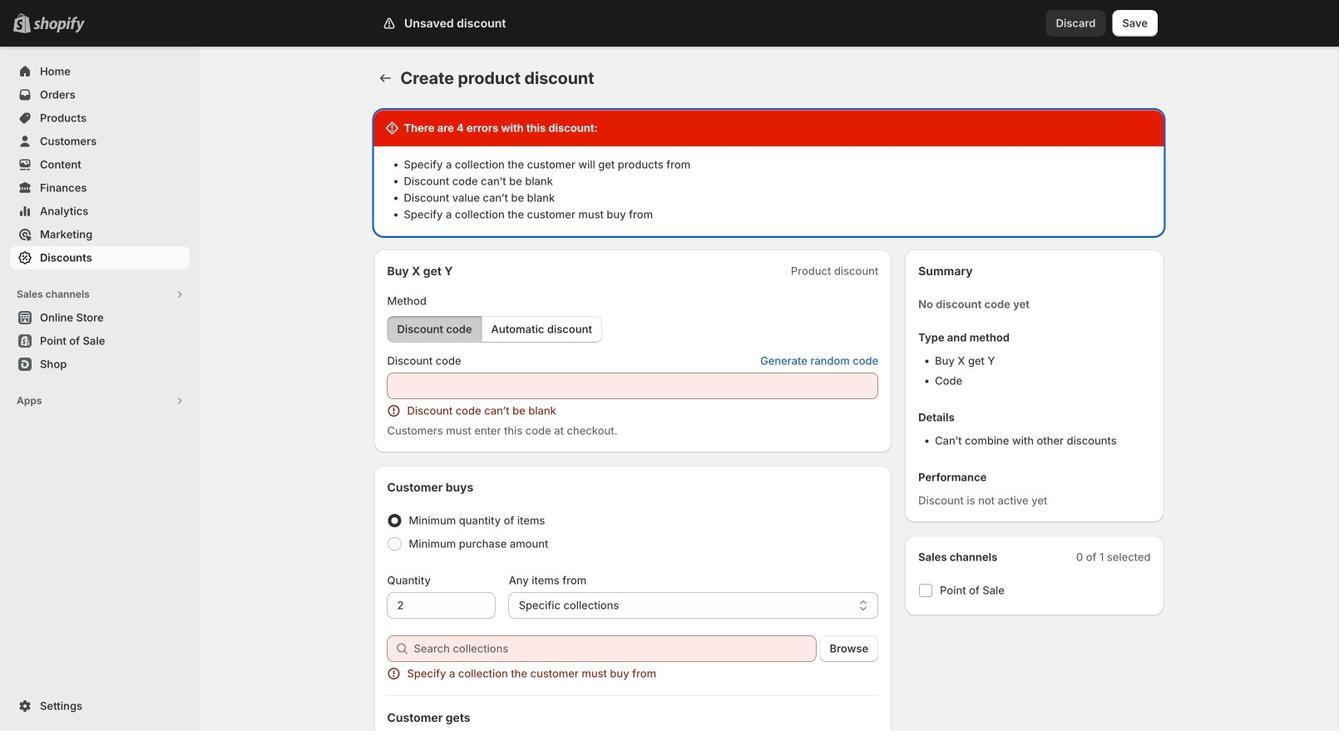 Task type: describe. For each thing, give the bounding box(es) containing it.
Search collections text field
[[414, 636, 817, 662]]



Task type: vqa. For each thing, say whether or not it's contained in the screenshot.
Settings link
no



Task type: locate. For each thing, give the bounding box(es) containing it.
shopify image
[[33, 16, 85, 33]]

None text field
[[387, 373, 879, 399], [387, 593, 496, 619], [387, 373, 879, 399], [387, 593, 496, 619]]



